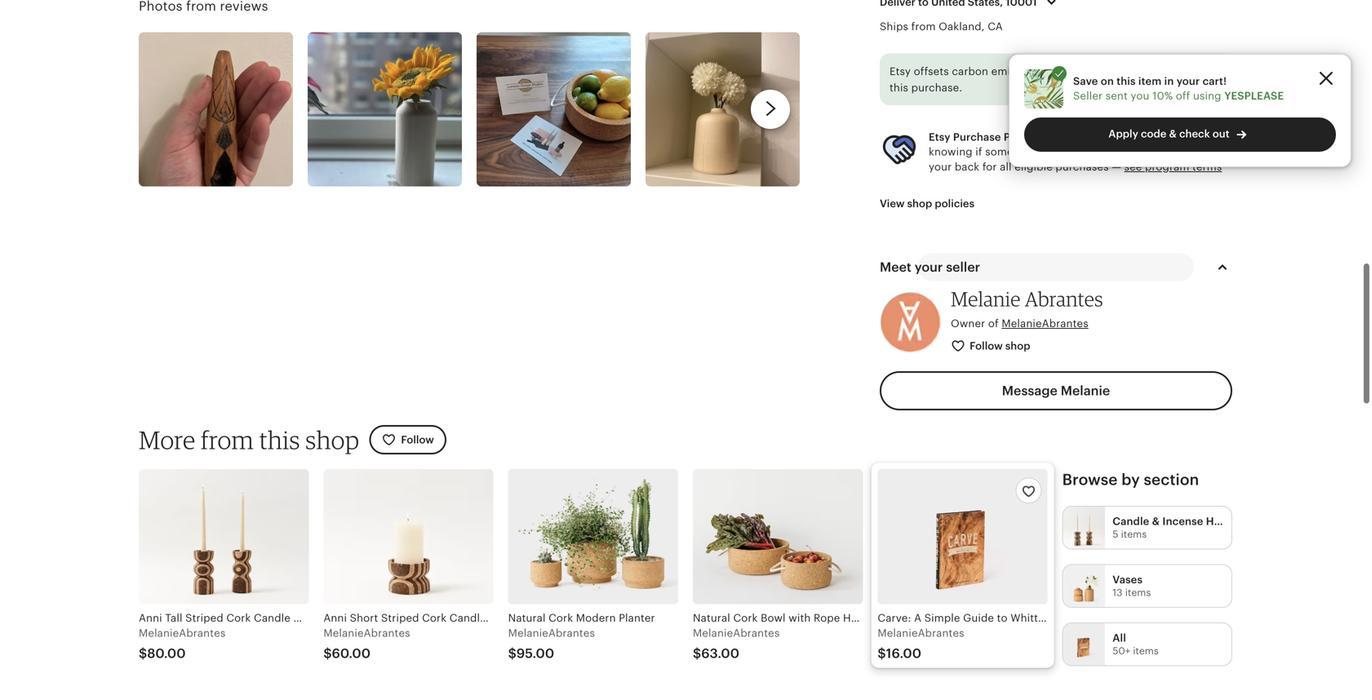 Task type: describe. For each thing, give the bounding box(es) containing it.
view shop policies
[[880, 194, 975, 206]]

meet your seller
[[880, 256, 981, 271]]

in
[[1165, 75, 1174, 87]]

carve:
[[878, 608, 912, 621]]

vases 13 items
[[1113, 570, 1151, 594]]

apply code & check out
[[1109, 128, 1230, 140]]

this for item
[[1117, 75, 1136, 87]]

candle inside candle & incense holders 5 items
[[1113, 511, 1150, 524]]

$ for 80.00
[[139, 643, 147, 657]]

melanie inside melanie abrantes owner of melanieabrantes
[[951, 283, 1021, 307]]

wrong
[[1072, 142, 1105, 154]]

knowing
[[929, 142, 973, 154]]

emissions
[[992, 61, 1043, 74]]

with inside shop confidently on etsy knowing if something goes wrong with an order, we've got your back for all eligible purchases —
[[1107, 142, 1130, 154]]

13
[[1113, 583, 1123, 594]]

on inside etsy offsets carbon emissions from shipping and packaging on this purchase.
[[1200, 61, 1214, 74]]

handles
[[843, 608, 885, 621]]

for
[[983, 157, 997, 169]]

this inside etsy offsets carbon emissions from shipping and packaging on this purchase.
[[890, 77, 909, 90]]

candle for 80.00
[[254, 608, 291, 621]]

meet
[[880, 256, 912, 271]]

item
[[1139, 75, 1162, 87]]

code
[[1141, 128, 1167, 140]]

guide
[[964, 608, 995, 621]]

63.00
[[702, 643, 740, 657]]

see
[[1125, 157, 1143, 169]]

view
[[880, 194, 905, 206]]

see more listings in the all section image
[[1064, 620, 1106, 662]]

by
[[1122, 468, 1140, 485]]

natural for melanieabrantes
[[693, 608, 731, 621]]

holder for 60.00
[[489, 608, 524, 621]]

cork inside natural cork bowl with rope handles melanieabrantes $ 63.00
[[734, 608, 758, 621]]

carve: a simple guide to whittling melanieabrantes $ 16.00
[[878, 608, 1058, 657]]

etsy offsets carbon emissions from shipping and packaging on this purchase.
[[890, 61, 1214, 90]]

browse by section
[[1063, 468, 1200, 485]]

shop
[[1065, 127, 1092, 139]]

see program terms link
[[1125, 157, 1223, 169]]

to
[[997, 608, 1008, 621]]

candle for 60.00
[[450, 608, 486, 621]]

ca
[[988, 16, 1003, 29]]

natural cork modern planter melanieabrantes $ 95.00
[[508, 608, 655, 657]]

melanieabrantes for 63.00
[[693, 623, 780, 635]]

we've
[[1182, 142, 1211, 154]]

packaging
[[1144, 61, 1198, 74]]

order,
[[1148, 142, 1179, 154]]

offsets
[[914, 61, 949, 74]]

you
[[1131, 90, 1150, 102]]

confidently
[[1095, 127, 1154, 139]]

95.00
[[517, 643, 555, 657]]

browse
[[1063, 468, 1118, 485]]

all 50+ items
[[1113, 628, 1159, 653]]

see program terms
[[1125, 157, 1223, 169]]

anni for 60.00
[[324, 608, 347, 621]]

anni for 80.00
[[139, 608, 162, 621]]

cart!
[[1203, 75, 1227, 87]]

$ for 16.00
[[878, 643, 886, 657]]

check
[[1180, 128, 1211, 140]]

seller
[[1074, 90, 1103, 102]]

whittling
[[1011, 608, 1058, 621]]

back
[[955, 157, 980, 169]]

meet your seller button
[[865, 244, 1248, 283]]

on inside save on this item in your cart! seller sent you 10% off using yesplease
[[1101, 75, 1114, 87]]

natural cork bowl with rope handles melanieabrantes $ 63.00
[[693, 608, 885, 657]]

melanie inside button
[[1061, 380, 1111, 394]]

80.00
[[147, 643, 186, 657]]

striped for 80.00
[[185, 608, 224, 621]]

follow shop
[[970, 336, 1031, 348]]

melanieabrantes for 60.00
[[324, 623, 410, 635]]

0 horizontal spatial shop
[[306, 421, 360, 451]]

apply
[[1109, 128, 1139, 140]]

terms
[[1193, 157, 1223, 169]]

follow button
[[369, 421, 447, 451]]

natural cork modern planter image
[[508, 466, 678, 601]]

carbon
[[952, 61, 989, 74]]

etsy for etsy offsets carbon emissions from shipping and packaging on this purchase.
[[890, 61, 911, 74]]

program
[[1146, 157, 1190, 169]]

view shop policies button
[[868, 185, 987, 214]]

this for shop
[[259, 421, 300, 451]]

and
[[1121, 61, 1141, 74]]

melanieabrantes inside natural cork modern planter melanieabrantes $ 95.00
[[508, 623, 595, 635]]

a
[[915, 608, 922, 621]]

more from this shop
[[139, 421, 360, 451]]

melanieabrantes inside melanie abrantes owner of melanieabrantes
[[1002, 314, 1089, 326]]

apply code & check out link
[[1025, 118, 1337, 152]]

message melanie
[[1002, 380, 1111, 394]]

melanie abrantes image
[[880, 288, 941, 349]]

follow shop button
[[939, 327, 1045, 358]]

candle & incense holders 5 items
[[1113, 511, 1247, 536]]

$ for 60.00
[[324, 643, 332, 657]]

more
[[139, 421, 196, 451]]



Task type: locate. For each thing, give the bounding box(es) containing it.
&
[[1170, 128, 1177, 140], [1153, 511, 1160, 524]]

short
[[350, 608, 378, 621]]

anni short striped cork candle holder image
[[324, 466, 494, 601]]

protection:
[[1004, 127, 1062, 139]]

candle inside anni short striped cork candle holder melanieabrantes $ 60.00
[[450, 608, 486, 621]]

cork left modern
[[549, 608, 573, 621]]

etsy purchase protection:
[[929, 127, 1062, 139]]

1 vertical spatial your
[[929, 157, 952, 169]]

natural for 95.00
[[508, 608, 546, 621]]

shop inside follow shop button
[[1006, 336, 1031, 348]]

1 horizontal spatial natural
[[693, 608, 731, 621]]

etsy left offsets
[[890, 61, 911, 74]]

purchases
[[1056, 157, 1109, 169]]

etsy up we've
[[1173, 127, 1194, 139]]

with right bowl
[[789, 608, 811, 621]]

0 vertical spatial shop
[[908, 194, 933, 206]]

items down vases
[[1126, 583, 1151, 594]]

shop left follow button
[[306, 421, 360, 451]]

see more listings in the vases section image
[[1064, 561, 1106, 603]]

2 anni from the left
[[324, 608, 347, 621]]

bowl
[[761, 608, 786, 621]]

candle
[[1113, 511, 1150, 524], [254, 608, 291, 621], [450, 608, 486, 621]]

from
[[912, 16, 936, 29], [1046, 61, 1070, 74], [201, 421, 254, 451]]

0 vertical spatial melanie
[[951, 283, 1021, 307]]

melanieabrantes up 95.00
[[508, 623, 595, 635]]

striped for 60.00
[[381, 608, 419, 621]]

anni left short
[[324, 608, 347, 621]]

this
[[1117, 75, 1136, 87], [890, 77, 909, 90], [259, 421, 300, 451]]

eligible
[[1015, 157, 1053, 169]]

2 horizontal spatial this
[[1117, 75, 1136, 87]]

holders
[[1207, 511, 1247, 524]]

1 vertical spatial melanie
[[1061, 380, 1111, 394]]

vases
[[1113, 570, 1143, 582]]

natural inside natural cork modern planter melanieabrantes $ 95.00
[[508, 608, 546, 621]]

holder inside anni tall striped cork candle holder melanieabrantes $ 80.00
[[294, 608, 328, 621]]

follow for follow shop
[[970, 336, 1003, 348]]

1 vertical spatial on
[[1101, 75, 1114, 87]]

1 striped from the left
[[185, 608, 224, 621]]

from right more
[[201, 421, 254, 451]]

purchase.
[[912, 77, 963, 90]]

all
[[1000, 157, 1012, 169]]

striped right short
[[381, 608, 419, 621]]

cork inside anni short striped cork candle holder melanieabrantes $ 60.00
[[422, 608, 447, 621]]

1 natural from the left
[[508, 608, 546, 621]]

items inside all 50+ items
[[1133, 642, 1159, 653]]

1 cork from the left
[[226, 608, 251, 621]]

0 horizontal spatial candle
[[254, 608, 291, 621]]

follow for follow
[[401, 430, 434, 442]]

purchase
[[954, 127, 1002, 139]]

etsy up knowing
[[929, 127, 951, 139]]

1 horizontal spatial follow
[[970, 336, 1003, 348]]

all
[[1113, 628, 1127, 640]]

anni inside anni short striped cork candle holder melanieabrantes $ 60.00
[[324, 608, 347, 621]]

melanieabrantes down a
[[878, 623, 965, 635]]

1 vertical spatial with
[[789, 608, 811, 621]]

0 horizontal spatial this
[[259, 421, 300, 451]]

1 vertical spatial &
[[1153, 511, 1160, 524]]

goes
[[1044, 142, 1069, 154]]

1 horizontal spatial melanie
[[1061, 380, 1111, 394]]

10%
[[1153, 90, 1173, 102]]

from left shipping
[[1046, 61, 1070, 74]]

1 vertical spatial shop
[[1006, 336, 1031, 348]]

0 horizontal spatial follow
[[401, 430, 434, 442]]

on up the cart!
[[1200, 61, 1214, 74]]

1 horizontal spatial etsy
[[929, 127, 951, 139]]

candle inside anni tall striped cork candle holder melanieabrantes $ 80.00
[[254, 608, 291, 621]]

shop down "melanieabrantes" link
[[1006, 336, 1031, 348]]

2 horizontal spatial from
[[1046, 61, 1070, 74]]

1 holder from the left
[[294, 608, 328, 621]]

anni inside anni tall striped cork candle holder melanieabrantes $ 80.00
[[139, 608, 162, 621]]

2 vertical spatial items
[[1133, 642, 1159, 653]]

follow inside button
[[970, 336, 1003, 348]]

tall
[[165, 608, 183, 621]]

& inside candle & incense holders 5 items
[[1153, 511, 1160, 524]]

2 vertical spatial shop
[[306, 421, 360, 451]]

yesplease
[[1225, 90, 1285, 102]]

anni left 'tall' on the left of page
[[139, 608, 162, 621]]

0 horizontal spatial melanie
[[951, 283, 1021, 307]]

1 anni from the left
[[139, 608, 162, 621]]

incense
[[1163, 511, 1204, 524]]

ships from oakland, ca
[[880, 16, 1003, 29]]

melanieabrantes inside carve: a simple guide to whittling melanieabrantes $ 16.00
[[878, 623, 965, 635]]

0 vertical spatial your
[[1177, 75, 1200, 87]]

0 horizontal spatial on
[[1101, 75, 1114, 87]]

melanieabrantes down short
[[324, 623, 410, 635]]

if
[[976, 142, 983, 154]]

3 cork from the left
[[549, 608, 573, 621]]

1 vertical spatial items
[[1126, 583, 1151, 594]]

melanieabrantes down 'tall' on the left of page
[[139, 623, 226, 635]]

save
[[1074, 75, 1099, 87]]

shop for follow
[[1006, 336, 1031, 348]]

etsy inside shop confidently on etsy knowing if something goes wrong with an order, we've got your back for all eligible purchases —
[[1173, 127, 1194, 139]]

natural up 63.00
[[693, 608, 731, 621]]

policies
[[935, 194, 975, 206]]

0 horizontal spatial striped
[[185, 608, 224, 621]]

oakland,
[[939, 16, 985, 29]]

$ inside natural cork modern planter melanieabrantes $ 95.00
[[508, 643, 517, 657]]

planter
[[619, 608, 655, 621]]

something
[[986, 142, 1041, 154]]

0 vertical spatial follow
[[970, 336, 1003, 348]]

striped right 'tall' on the left of page
[[185, 608, 224, 621]]

1 horizontal spatial on
[[1156, 127, 1170, 139]]

$ inside anni tall striped cork candle holder melanieabrantes $ 80.00
[[139, 643, 147, 657]]

$ inside anni short striped cork candle holder melanieabrantes $ 60.00
[[324, 643, 332, 657]]

natural
[[508, 608, 546, 621], [693, 608, 731, 621]]

holder up 95.00
[[489, 608, 524, 621]]

melanieabrantes down abrantes at the top of page
[[1002, 314, 1089, 326]]

& up order,
[[1170, 128, 1177, 140]]

melanieabrantes for 80.00
[[139, 623, 226, 635]]

on
[[1200, 61, 1214, 74], [1101, 75, 1114, 87], [1156, 127, 1170, 139]]

$ inside natural cork bowl with rope handles melanieabrantes $ 63.00
[[693, 643, 702, 657]]

shop for view
[[908, 194, 933, 206]]

& left incense
[[1153, 511, 1160, 524]]

your inside save on this item in your cart! seller sent you 10% off using yesplease
[[1177, 75, 1200, 87]]

holder for 80.00
[[294, 608, 328, 621]]

shop confidently on etsy knowing if something goes wrong with an order, we've got your back for all eligible purchases —
[[929, 127, 1231, 169]]

from right ships
[[912, 16, 936, 29]]

—
[[1112, 157, 1122, 169]]

holder left short
[[294, 608, 328, 621]]

0 horizontal spatial &
[[1153, 511, 1160, 524]]

0 horizontal spatial from
[[201, 421, 254, 451]]

items for vases
[[1126, 583, 1151, 594]]

follow inside button
[[401, 430, 434, 442]]

0 horizontal spatial with
[[789, 608, 811, 621]]

etsy inside etsy offsets carbon emissions from shipping and packaging on this purchase.
[[890, 61, 911, 74]]

your right "meet"
[[915, 256, 943, 271]]

cork inside anni tall striped cork candle holder melanieabrantes $ 80.00
[[226, 608, 251, 621]]

melanieabrantes inside anni tall striped cork candle holder melanieabrantes $ 80.00
[[139, 623, 226, 635]]

2 natural from the left
[[693, 608, 731, 621]]

melanieabrantes link
[[1002, 314, 1089, 326]]

melanieabrantes up 63.00
[[693, 623, 780, 635]]

melanieabrantes
[[1002, 314, 1089, 326], [139, 623, 226, 635], [324, 623, 410, 635], [508, 623, 595, 635], [693, 623, 780, 635], [878, 623, 965, 635]]

shop inside view shop policies button
[[908, 194, 933, 206]]

carve: a simple guide to whittling image
[[878, 466, 1048, 601]]

cork left bowl
[[734, 608, 758, 621]]

got
[[1214, 142, 1231, 154]]

items
[[1122, 525, 1147, 536], [1126, 583, 1151, 594], [1133, 642, 1159, 653]]

message melanie button
[[880, 367, 1233, 407]]

1 horizontal spatial with
[[1107, 142, 1130, 154]]

0 horizontal spatial natural
[[508, 608, 546, 621]]

2 horizontal spatial candle
[[1113, 511, 1150, 524]]

cork
[[226, 608, 251, 621], [422, 608, 447, 621], [549, 608, 573, 621], [734, 608, 758, 621]]

seller
[[946, 256, 981, 271]]

2 cork from the left
[[422, 608, 447, 621]]

your
[[1177, 75, 1200, 87], [929, 157, 952, 169], [915, 256, 943, 271]]

your up off
[[1177, 75, 1200, 87]]

1 $ from the left
[[139, 643, 147, 657]]

natural inside natural cork bowl with rope handles melanieabrantes $ 63.00
[[693, 608, 731, 621]]

shop right the view
[[908, 194, 933, 206]]

0 vertical spatial with
[[1107, 142, 1130, 154]]

an
[[1133, 142, 1145, 154]]

shipping
[[1073, 61, 1118, 74]]

on up sent
[[1101, 75, 1114, 87]]

from for more from this shop
[[201, 421, 254, 451]]

items right 5
[[1122, 525, 1147, 536]]

0 horizontal spatial etsy
[[890, 61, 911, 74]]

melanieabrantes inside natural cork bowl with rope handles melanieabrantes $ 63.00
[[693, 623, 780, 635]]

2 $ from the left
[[324, 643, 332, 657]]

2 vertical spatial on
[[1156, 127, 1170, 139]]

anni tall striped cork candle holder melanieabrantes $ 80.00
[[139, 608, 328, 657]]

see more listings in the candle & incense holders section image
[[1064, 503, 1106, 545]]

0 horizontal spatial holder
[[294, 608, 328, 621]]

your inside 'dropdown button'
[[915, 256, 943, 271]]

$ inside carve: a simple guide to whittling melanieabrantes $ 16.00
[[878, 643, 886, 657]]

16.00
[[886, 643, 922, 657]]

items inside candle & incense holders 5 items
[[1122, 525, 1147, 536]]

from inside etsy offsets carbon emissions from shipping and packaging on this purchase.
[[1046, 61, 1070, 74]]

4 cork from the left
[[734, 608, 758, 621]]

melanieabrantes inside anni short striped cork candle holder melanieabrantes $ 60.00
[[324, 623, 410, 635]]

anni tall striped cork candle holder image
[[139, 466, 309, 601]]

this inside save on this item in your cart! seller sent you 10% off using yesplease
[[1117, 75, 1136, 87]]

1 horizontal spatial anni
[[324, 608, 347, 621]]

0 vertical spatial on
[[1200, 61, 1214, 74]]

melanie right message
[[1061, 380, 1111, 394]]

natural up 95.00
[[508, 608, 546, 621]]

2 vertical spatial from
[[201, 421, 254, 451]]

striped inside anni tall striped cork candle holder melanieabrantes $ 80.00
[[185, 608, 224, 621]]

50+
[[1113, 642, 1131, 653]]

1 vertical spatial follow
[[401, 430, 434, 442]]

0 vertical spatial from
[[912, 16, 936, 29]]

anni
[[139, 608, 162, 621], [324, 608, 347, 621]]

modern
[[576, 608, 616, 621]]

0 vertical spatial items
[[1122, 525, 1147, 536]]

cork inside natural cork modern planter melanieabrantes $ 95.00
[[549, 608, 573, 621]]

with up —
[[1107, 142, 1130, 154]]

etsy for etsy purchase protection:
[[929, 127, 951, 139]]

your inside shop confidently on etsy knowing if something goes wrong with an order, we've got your back for all eligible purchases —
[[929, 157, 952, 169]]

on inside shop confidently on etsy knowing if something goes wrong with an order, we've got your back for all eligible purchases —
[[1156, 127, 1170, 139]]

melanie abrantes owner of melanieabrantes
[[951, 283, 1104, 326]]

2 striped from the left
[[381, 608, 419, 621]]

1 horizontal spatial candle
[[450, 608, 486, 621]]

holder inside anni short striped cork candle holder melanieabrantes $ 60.00
[[489, 608, 524, 621]]

items right 50+ at the right bottom
[[1133, 642, 1159, 653]]

natural cork bowl with rope handles image
[[693, 466, 863, 601]]

0 vertical spatial &
[[1170, 128, 1177, 140]]

save on this item in your cart! seller sent you 10% off using yesplease
[[1074, 75, 1285, 102]]

2 horizontal spatial on
[[1200, 61, 1214, 74]]

simple
[[925, 608, 961, 621]]

5 $ from the left
[[878, 643, 886, 657]]

3 $ from the left
[[508, 643, 517, 657]]

1 horizontal spatial &
[[1170, 128, 1177, 140]]

with inside natural cork bowl with rope handles melanieabrantes $ 63.00
[[789, 608, 811, 621]]

on up order,
[[1156, 127, 1170, 139]]

2 vertical spatial your
[[915, 256, 943, 271]]

your down knowing
[[929, 157, 952, 169]]

4 $ from the left
[[693, 643, 702, 657]]

owner
[[951, 314, 986, 326]]

ships
[[880, 16, 909, 29]]

striped
[[185, 608, 224, 621], [381, 608, 419, 621]]

message
[[1002, 380, 1058, 394]]

melanie up of
[[951, 283, 1021, 307]]

striped inside anni short striped cork candle holder melanieabrantes $ 60.00
[[381, 608, 419, 621]]

items inside vases 13 items
[[1126, 583, 1151, 594]]

melanieabrantes for 16.00
[[878, 623, 965, 635]]

2 horizontal spatial shop
[[1006, 336, 1031, 348]]

2 horizontal spatial etsy
[[1173, 127, 1194, 139]]

$ for 63.00
[[693, 643, 702, 657]]

5
[[1113, 525, 1119, 536]]

1 horizontal spatial from
[[912, 16, 936, 29]]

1 horizontal spatial striped
[[381, 608, 419, 621]]

using
[[1194, 90, 1222, 102]]

1 horizontal spatial holder
[[489, 608, 524, 621]]

from for ships from oakland, ca
[[912, 16, 936, 29]]

cork right 'tall' on the left of page
[[226, 608, 251, 621]]

abrantes
[[1025, 283, 1104, 307]]

2 holder from the left
[[489, 608, 524, 621]]

60.00
[[332, 643, 371, 657]]

rope
[[814, 608, 841, 621]]

1 vertical spatial from
[[1046, 61, 1070, 74]]

0 horizontal spatial anni
[[139, 608, 162, 621]]

items for all
[[1133, 642, 1159, 653]]

section
[[1144, 468, 1200, 485]]

cork right short
[[422, 608, 447, 621]]

1 horizontal spatial shop
[[908, 194, 933, 206]]

off
[[1176, 90, 1191, 102]]

1 horizontal spatial this
[[890, 77, 909, 90]]



Task type: vqa. For each thing, say whether or not it's contained in the screenshot.
ON in the Save on this item in your cart! Seller sent you 10% off using YESPLEASE
yes



